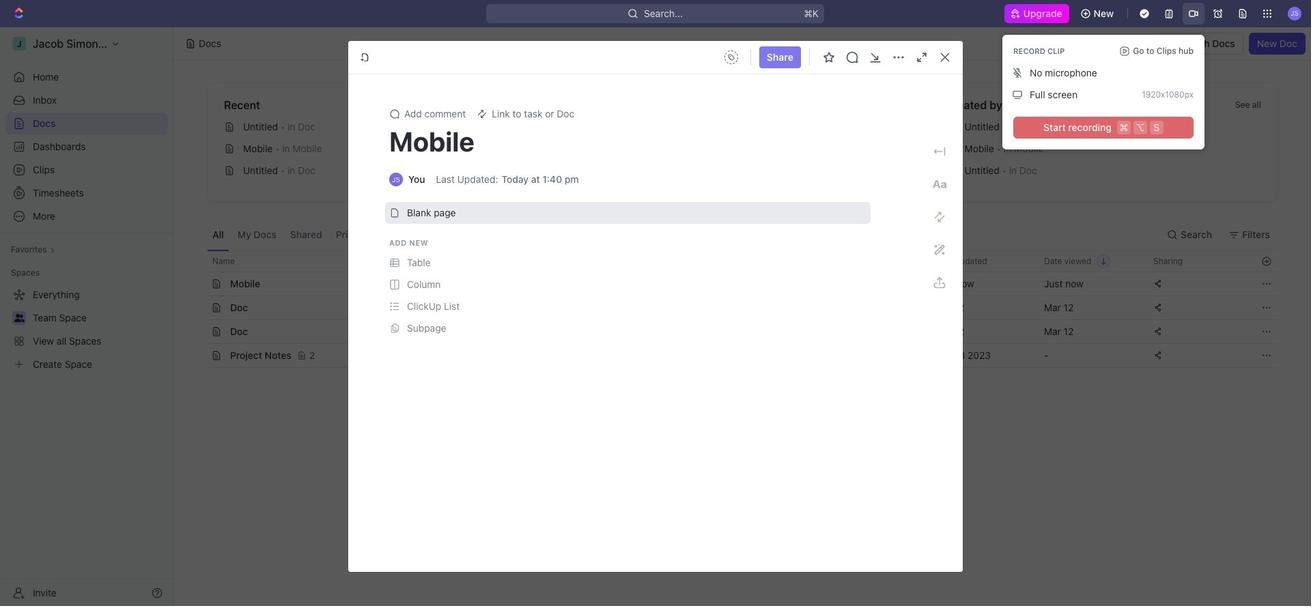 Task type: locate. For each thing, give the bounding box(es) containing it.
column header
[[192, 251, 207, 273]]

table
[[192, 251, 1279, 368]]

cell
[[192, 273, 207, 296], [192, 297, 207, 320], [192, 320, 207, 344], [192, 344, 207, 368]]

tab list
[[207, 219, 546, 251]]

tree
[[5, 284, 168, 376]]

3 row from the top
[[192, 296, 1279, 320]]

4 row from the top
[[192, 320, 1279, 344]]

1 cell from the top
[[192, 273, 207, 296]]

row
[[192, 251, 1279, 273], [192, 272, 1279, 297], [192, 296, 1279, 320], [192, 320, 1279, 344], [192, 344, 1279, 368]]

title text field
[[389, 125, 867, 158]]

2 cell from the top
[[192, 297, 207, 320]]

tree inside sidebar navigation
[[5, 284, 168, 376]]

5 row from the top
[[192, 344, 1279, 368]]

1 row from the top
[[192, 251, 1279, 273]]



Task type: vqa. For each thing, say whether or not it's contained in the screenshot.
2nd — text field from right
no



Task type: describe. For each thing, give the bounding box(es) containing it.
4 cell from the top
[[192, 344, 207, 368]]

2 row from the top
[[192, 272, 1279, 297]]

sidebar navigation
[[0, 27, 174, 607]]

3 cell from the top
[[192, 320, 207, 344]]



